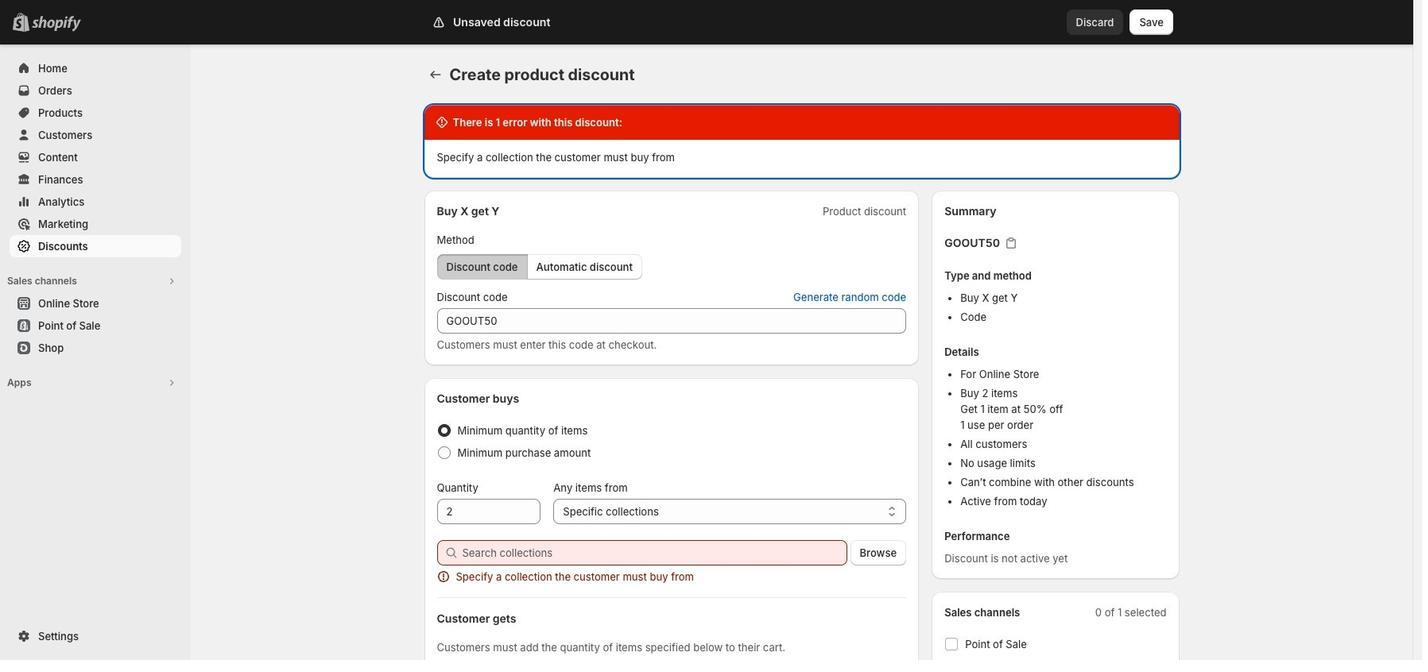 Task type: vqa. For each thing, say whether or not it's contained in the screenshot.
Test Store image
no



Task type: locate. For each thing, give the bounding box(es) containing it.
None text field
[[437, 309, 907, 334], [437, 500, 541, 525], [437, 309, 907, 334], [437, 500, 541, 525]]

shopify image
[[32, 16, 81, 32]]



Task type: describe. For each thing, give the bounding box(es) containing it.
Search collections text field
[[463, 541, 848, 566]]



